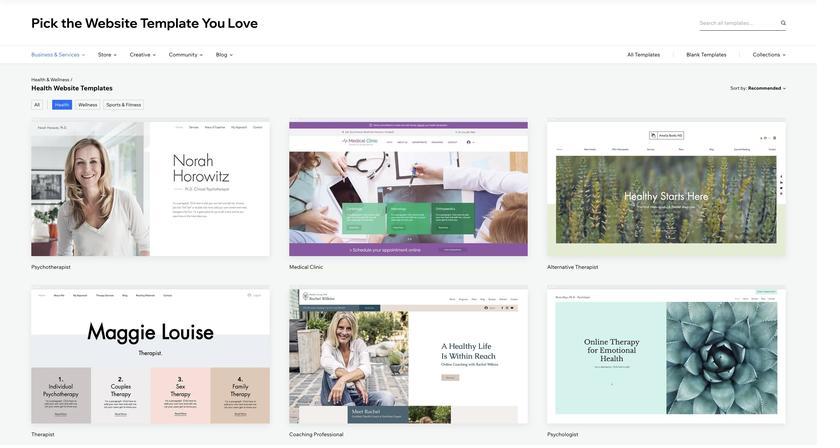 Task type: describe. For each thing, give the bounding box(es) containing it.
all templates link
[[628, 46, 661, 63]]

medical
[[290, 264, 309, 270]]

edit for medical clinic
[[404, 176, 414, 183]]

health website templates
[[31, 84, 113, 92]]

1 vertical spatial website
[[53, 84, 79, 92]]

view for therapist
[[145, 366, 157, 372]]

view button for coaching professional
[[393, 361, 424, 377]]

the
[[61, 15, 82, 31]]

medical clinic
[[290, 264, 324, 270]]

template
[[140, 15, 199, 31]]

business
[[31, 51, 53, 58]]

psychologist
[[548, 431, 579, 438]]

business & services
[[31, 51, 80, 58]]

by:
[[741, 85, 748, 91]]

health website templates - alternative therapist image
[[548, 122, 787, 256]]

health & wellness link
[[31, 77, 69, 83]]

store
[[98, 51, 111, 58]]

pick the website template you love
[[31, 15, 258, 31]]

1 vertical spatial wellness
[[78, 102, 97, 108]]

coaching professional group
[[290, 285, 528, 438]]

view for coaching professional
[[403, 366, 415, 372]]

health link
[[52, 100, 72, 110]]

sort
[[731, 85, 740, 91]]

all for all templates
[[628, 51, 634, 58]]

community
[[169, 51, 198, 58]]

view for alternative therapist
[[661, 198, 673, 205]]

health website templates - psychologist image
[[548, 290, 787, 424]]

therapist inside alternative therapist group
[[576, 264, 599, 270]]

wellness link
[[75, 100, 100, 110]]

view button for alternative therapist
[[652, 194, 683, 209]]

view for medical clinic
[[403, 198, 415, 205]]

psychologist group
[[548, 285, 787, 438]]

health website templates - psychotherapist image
[[31, 122, 270, 256]]

health website templates - coaching professional image
[[290, 290, 528, 424]]

therapist group
[[31, 285, 270, 438]]

all for all
[[34, 102, 40, 108]]

you
[[202, 15, 225, 31]]

edit for therapist
[[146, 344, 156, 350]]

edit for coaching professional
[[404, 344, 414, 350]]

recommended
[[749, 85, 782, 91]]

health for website
[[31, 84, 52, 92]]

Search search field
[[700, 15, 787, 31]]

collections
[[754, 51, 781, 58]]

view button for therapist
[[135, 361, 166, 377]]

sports & fitness link
[[104, 100, 144, 110]]

edit button for therapist
[[135, 339, 166, 355]]

sort by:
[[731, 85, 748, 91]]

creative
[[130, 51, 150, 58]]

view for psychologist
[[661, 366, 673, 372]]

view button for psychotherapist
[[135, 194, 166, 209]]

services
[[59, 51, 80, 58]]

fitness
[[126, 102, 141, 108]]



Task type: vqa. For each thing, say whether or not it's contained in the screenshot.
Press & Media link
no



Task type: locate. For each thing, give the bounding box(es) containing it.
1 horizontal spatial website
[[85, 15, 138, 31]]

health up all 'link'
[[31, 77, 45, 83]]

edit button for medical clinic
[[393, 172, 424, 187]]

sports
[[106, 102, 121, 108]]

health website templates - medical clinic image
[[290, 122, 528, 256]]

edit button for coaching professional
[[393, 339, 424, 355]]

view button for medical clinic
[[393, 194, 424, 209]]

edit inside therapist 'group'
[[146, 344, 156, 350]]

None search field
[[700, 15, 787, 31]]

medical clinic group
[[290, 118, 528, 271]]

0 horizontal spatial wellness
[[50, 77, 69, 83]]

view button inside psychotherapist group
[[135, 194, 166, 209]]

0 vertical spatial all
[[628, 51, 634, 58]]

edit
[[146, 176, 156, 183], [404, 176, 414, 183], [662, 176, 672, 183], [146, 344, 156, 350], [404, 344, 414, 350], [662, 344, 672, 350]]

website down '/'
[[53, 84, 79, 92]]

2 vertical spatial health
[[55, 102, 69, 108]]

website up 'store'
[[85, 15, 138, 31]]

& inside the categories by subject element
[[54, 51, 58, 58]]

professional
[[314, 431, 344, 438]]

0 horizontal spatial website
[[53, 84, 79, 92]]

edit inside psychologist group
[[662, 344, 672, 350]]

blank templates
[[687, 51, 727, 58]]

blank
[[687, 51, 701, 58]]

view button inside therapist 'group'
[[135, 361, 166, 377]]

health down the health website templates
[[55, 102, 69, 108]]

categories. use the left and right arrow keys to navigate the menu element
[[0, 46, 818, 63]]

edit button inside medical clinic group
[[393, 172, 424, 187]]

view inside medical clinic group
[[403, 198, 415, 205]]

all inside generic categories element
[[628, 51, 634, 58]]

templates inside "blank templates" link
[[702, 51, 727, 58]]

therapist
[[576, 264, 599, 270], [31, 431, 54, 438]]

& left services
[[54, 51, 58, 58]]

edit inside medical clinic group
[[404, 176, 414, 183]]

view button inside psychologist group
[[652, 361, 683, 377]]

1 horizontal spatial therapist
[[576, 264, 599, 270]]

1 vertical spatial therapist
[[31, 431, 54, 438]]

edit button for psychotherapist
[[135, 172, 166, 187]]

2 horizontal spatial &
[[122, 102, 125, 108]]

website
[[85, 15, 138, 31], [53, 84, 79, 92]]

generic categories element
[[628, 46, 787, 63]]

edit for psychotherapist
[[146, 176, 156, 183]]

alternative therapist
[[548, 264, 599, 270]]

0 vertical spatial &
[[54, 51, 58, 58]]

templates
[[635, 51, 661, 58], [702, 51, 727, 58], [80, 84, 113, 92]]

edit button
[[135, 172, 166, 187], [393, 172, 424, 187], [652, 172, 683, 187], [135, 339, 166, 355], [393, 339, 424, 355], [652, 339, 683, 355]]

view inside psychologist group
[[661, 366, 673, 372]]

0 vertical spatial wellness
[[50, 77, 69, 83]]

health down health & wellness link
[[31, 84, 52, 92]]

edit button for psychologist
[[652, 339, 683, 355]]

psychotherapist group
[[31, 118, 270, 271]]

alternative
[[548, 264, 575, 270]]

blog
[[216, 51, 227, 58]]

1 horizontal spatial templates
[[635, 51, 661, 58]]

wellness left '/'
[[50, 77, 69, 83]]

templates inside all templates link
[[635, 51, 661, 58]]

/
[[70, 77, 73, 83]]

1 vertical spatial all
[[34, 102, 40, 108]]

edit button inside therapist 'group'
[[135, 339, 166, 355]]

categories by subject element
[[31, 46, 233, 63]]

0 horizontal spatial all
[[34, 102, 40, 108]]

clinic
[[310, 264, 324, 270]]

1 horizontal spatial wellness
[[78, 102, 97, 108]]

health
[[31, 77, 45, 83], [31, 84, 52, 92], [55, 102, 69, 108]]

1 vertical spatial &
[[46, 77, 49, 83]]

view inside therapist 'group'
[[145, 366, 157, 372]]

0 vertical spatial therapist
[[576, 264, 599, 270]]

& right sports
[[122, 102, 125, 108]]

2 vertical spatial &
[[122, 102, 125, 108]]

1 vertical spatial health
[[31, 84, 52, 92]]

pick
[[31, 15, 58, 31]]

&
[[54, 51, 58, 58], [46, 77, 49, 83], [122, 102, 125, 108]]

2 horizontal spatial templates
[[702, 51, 727, 58]]

edit inside alternative therapist group
[[662, 176, 672, 183]]

1 horizontal spatial &
[[54, 51, 58, 58]]

view
[[145, 198, 157, 205], [403, 198, 415, 205], [661, 198, 673, 205], [145, 366, 157, 372], [403, 366, 415, 372], [661, 366, 673, 372]]

& left '/'
[[46, 77, 49, 83]]

health website templates - therapist image
[[31, 290, 270, 424]]

0 vertical spatial website
[[85, 15, 138, 31]]

view for psychotherapist
[[145, 198, 157, 205]]

1 horizontal spatial all
[[628, 51, 634, 58]]

coaching professional
[[290, 431, 344, 438]]

wellness down the health website templates
[[78, 102, 97, 108]]

edit button inside psychotherapist group
[[135, 172, 166, 187]]

view button for psychologist
[[652, 361, 683, 377]]

& for services
[[54, 51, 58, 58]]

view button inside medical clinic group
[[393, 194, 424, 209]]

alternative therapist group
[[548, 118, 787, 271]]

edit button inside coaching professional group
[[393, 339, 424, 355]]

edit inside psychotherapist group
[[146, 176, 156, 183]]

sports & fitness
[[106, 102, 141, 108]]

edit button for alternative therapist
[[652, 172, 683, 187]]

view button inside coaching professional group
[[393, 361, 424, 377]]

therapist inside therapist 'group'
[[31, 431, 54, 438]]

view inside coaching professional group
[[403, 366, 415, 372]]

edit button inside psychologist group
[[652, 339, 683, 355]]

templates for all templates
[[635, 51, 661, 58]]

view button inside alternative therapist group
[[652, 194, 683, 209]]

& for fitness
[[122, 102, 125, 108]]

view inside psychotherapist group
[[145, 198, 157, 205]]

0 horizontal spatial templates
[[80, 84, 113, 92]]

0 vertical spatial health
[[31, 77, 45, 83]]

coaching
[[290, 431, 313, 438]]

edit for psychologist
[[662, 344, 672, 350]]

edit for alternative therapist
[[662, 176, 672, 183]]

0 horizontal spatial &
[[46, 77, 49, 83]]

love
[[228, 15, 258, 31]]

edit inside coaching professional group
[[404, 344, 414, 350]]

blank templates link
[[687, 46, 727, 63]]

wellness
[[50, 77, 69, 83], [78, 102, 97, 108]]

all
[[628, 51, 634, 58], [34, 102, 40, 108]]

edit button inside alternative therapist group
[[652, 172, 683, 187]]

all link
[[31, 100, 43, 110]]

templates for blank templates
[[702, 51, 727, 58]]

0 horizontal spatial therapist
[[31, 431, 54, 438]]

view inside alternative therapist group
[[661, 198, 673, 205]]

& for wellness
[[46, 77, 49, 83]]

health for &
[[31, 77, 45, 83]]

psychotherapist
[[31, 264, 71, 270]]

view button
[[135, 194, 166, 209], [393, 194, 424, 209], [652, 194, 683, 209], [135, 361, 166, 377], [393, 361, 424, 377], [652, 361, 683, 377]]

health & wellness /
[[31, 77, 73, 83]]

all inside 'link'
[[34, 102, 40, 108]]

all templates
[[628, 51, 661, 58]]



